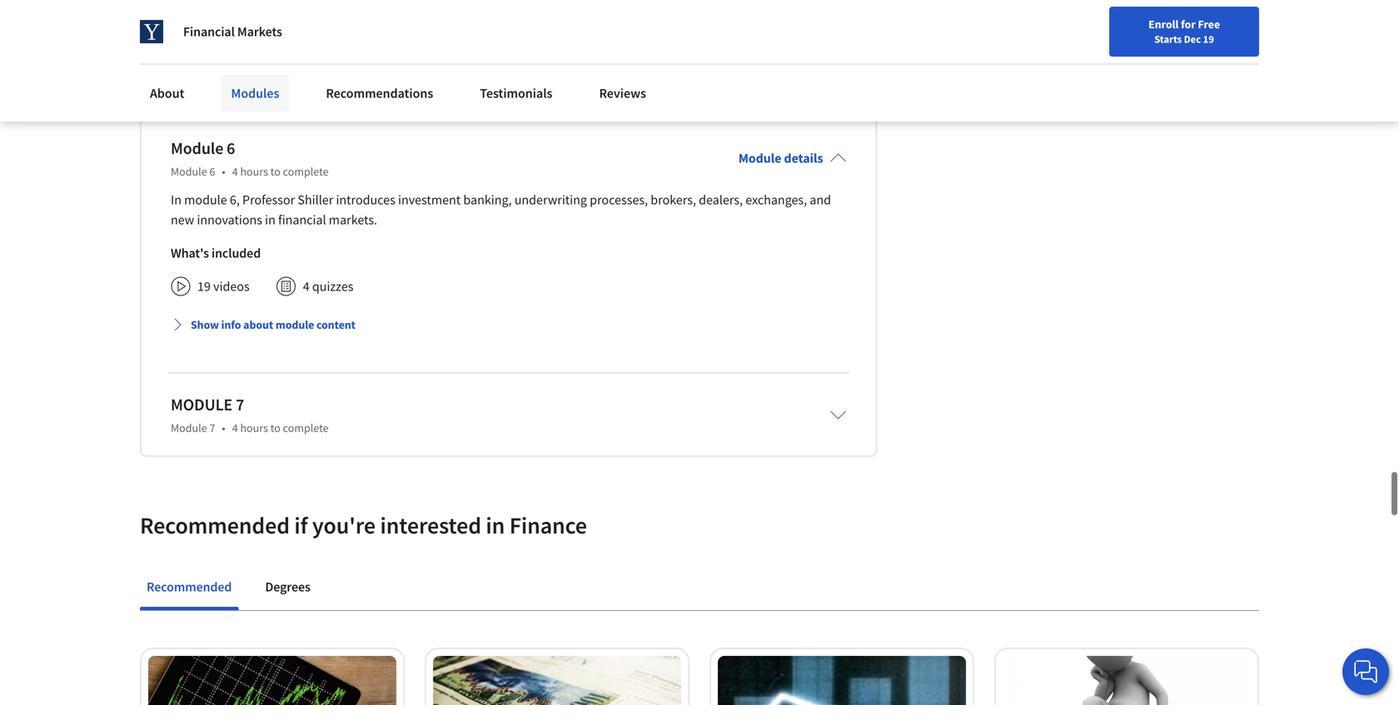Task type: locate. For each thing, give the bounding box(es) containing it.
• up the innovations on the top
[[222, 164, 226, 179]]

exchanges,
[[746, 192, 807, 208]]

4 left "quizzes"
[[303, 278, 310, 295]]

• for 7
[[222, 421, 226, 436]]

30 up module 5 honors quiz • 30 minutes at the left top
[[277, 29, 290, 45]]

1 horizontal spatial 19
[[1203, 32, 1215, 46]]

recommendation tabs tab list
[[140, 568, 1260, 611]]

4 inside module 6 module 6 • 4 hours to complete
[[232, 164, 238, 179]]

lesson
[[171, 29, 209, 45]]

module for details
[[739, 150, 782, 167]]

1 vertical spatial 30
[[310, 62, 323, 78]]

4 down "module"
[[232, 421, 238, 436]]

complete inside module 6 module 6 • 4 hours to complete
[[283, 164, 329, 179]]

6 up the innovations on the top
[[209, 164, 215, 179]]

30 right modules link
[[310, 62, 323, 78]]

degrees button
[[259, 568, 317, 607]]

0 vertical spatial 6
[[227, 138, 235, 159]]

financial markets
[[183, 23, 282, 40]]

0 vertical spatial to
[[271, 164, 281, 179]]

•
[[266, 29, 270, 45], [299, 62, 303, 78], [222, 164, 226, 179], [222, 421, 226, 436]]

recommended for recommended if you're interested in finance
[[140, 511, 290, 540]]

1 horizontal spatial 30
[[310, 62, 323, 78]]

1 vertical spatial complete
[[283, 421, 329, 436]]

in module 6, professor shiller introduces investment banking, underwriting processes, brokers, dealers, exchanges, and new innovations in financial markets.
[[171, 192, 831, 228]]

module
[[171, 395, 233, 415]]

about link
[[140, 75, 194, 112]]

• for 5
[[299, 62, 303, 78]]

minutes up recommendations at left
[[326, 62, 371, 78]]

modules link
[[221, 75, 289, 112]]

4 up 6, at the left top
[[232, 164, 238, 179]]

and
[[810, 192, 831, 208]]

4 quizzes
[[303, 278, 354, 295]]

minutes
[[293, 29, 338, 45], [326, 62, 371, 78]]

dealers,
[[699, 192, 743, 208]]

yale university image
[[140, 20, 163, 43]]

19 videos
[[197, 278, 250, 295]]

0 vertical spatial minutes
[[293, 29, 338, 45]]

processes,
[[590, 192, 648, 208]]

0 vertical spatial recommended
[[140, 511, 290, 540]]

0 vertical spatial 19
[[1203, 32, 1215, 46]]

hours inside module 7 module 7 • 4 hours to complete
[[240, 421, 268, 436]]

1 to from the top
[[271, 164, 281, 179]]

6,
[[230, 192, 240, 208]]

1 horizontal spatial module
[[276, 318, 314, 333]]

• right modules link
[[299, 62, 303, 78]]

module right about
[[276, 318, 314, 333]]

None search field
[[237, 10, 637, 44]]

1 horizontal spatial quiz
[[268, 62, 293, 78]]

complete for module 6
[[283, 164, 329, 179]]

0 vertical spatial 7
[[236, 395, 244, 415]]

2 vertical spatial 4
[[232, 421, 238, 436]]

what's
[[171, 245, 209, 262]]

0 horizontal spatial 6
[[209, 164, 215, 179]]

0 vertical spatial module
[[184, 192, 227, 208]]

complete
[[283, 164, 329, 179], [283, 421, 329, 436]]

banking,
[[464, 192, 512, 208]]

recommended
[[140, 511, 290, 540], [147, 579, 232, 596]]

1 hours from the top
[[240, 164, 268, 179]]

for
[[1181, 17, 1196, 32]]

to inside module 6 module 6 • 4 hours to complete
[[271, 164, 281, 179]]

1 vertical spatial 19
[[197, 278, 211, 295]]

in down professor
[[265, 212, 276, 228]]

1 vertical spatial in
[[486, 511, 505, 540]]

in
[[171, 192, 182, 208]]

hours for 6
[[240, 164, 268, 179]]

1 complete from the top
[[283, 164, 329, 179]]

in left finance on the left bottom of the page
[[486, 511, 505, 540]]

to for 7
[[271, 421, 281, 436]]

0 vertical spatial hours
[[240, 164, 268, 179]]

enroll
[[1149, 17, 1179, 32]]

quiz
[[235, 29, 260, 45], [268, 62, 293, 78]]

professor
[[242, 192, 295, 208]]

7
[[236, 395, 244, 415], [209, 421, 215, 436]]

4
[[232, 164, 238, 179], [303, 278, 310, 295], [232, 421, 238, 436]]

markets.
[[329, 212, 377, 228]]

honors
[[224, 62, 265, 78]]

minutes up module 5 honors quiz • 30 minutes at the left top
[[293, 29, 338, 45]]

0 horizontal spatial 19
[[197, 278, 211, 295]]

0 vertical spatial 4
[[232, 164, 238, 179]]

• up module 5 honors quiz • 30 minutes at the left top
[[266, 29, 270, 45]]

2 hours from the top
[[240, 421, 268, 436]]

recommended inside button
[[147, 579, 232, 596]]

chat with us image
[[1353, 659, 1380, 686]]

module
[[184, 192, 227, 208], [276, 318, 314, 333]]

0 horizontal spatial 7
[[209, 421, 215, 436]]

4 inside module 7 module 7 • 4 hours to complete
[[232, 421, 238, 436]]

to inside module 7 module 7 • 4 hours to complete
[[271, 421, 281, 436]]

lesson #13 quiz • 30 minutes
[[171, 29, 338, 45]]

included
[[212, 245, 261, 262]]

hours inside module 6 module 6 • 4 hours to complete
[[240, 164, 268, 179]]

• down "module"
[[222, 421, 226, 436]]

investment
[[398, 192, 461, 208]]

0 vertical spatial in
[[265, 212, 276, 228]]

recommended for recommended
[[147, 579, 232, 596]]

in
[[265, 212, 276, 228], [486, 511, 505, 540]]

1 vertical spatial 4
[[303, 278, 310, 295]]

19 left the videos
[[197, 278, 211, 295]]

quiz up modules in the top left of the page
[[268, 62, 293, 78]]

hours for 7
[[240, 421, 268, 436]]

degrees
[[265, 579, 311, 596]]

6
[[227, 138, 235, 159], [209, 164, 215, 179]]

2 complete from the top
[[283, 421, 329, 436]]

1 vertical spatial minutes
[[326, 62, 371, 78]]

1 vertical spatial to
[[271, 421, 281, 436]]

in inside the in module 6, professor shiller introduces investment banking, underwriting processes, brokers, dealers, exchanges, and new innovations in financial markets.
[[265, 212, 276, 228]]

#13
[[212, 29, 232, 45]]

1 horizontal spatial 6
[[227, 138, 235, 159]]

hours
[[240, 164, 268, 179], [240, 421, 268, 436]]

quiz right '#13'
[[235, 29, 260, 45]]

1 vertical spatial hours
[[240, 421, 268, 436]]

english
[[1080, 19, 1120, 35]]

• inside module 7 module 7 • 4 hours to complete
[[222, 421, 226, 436]]

introduces
[[336, 192, 396, 208]]

4 for 7
[[232, 421, 238, 436]]

what's included
[[171, 245, 261, 262]]

19 down free
[[1203, 32, 1215, 46]]

1 vertical spatial 7
[[209, 421, 215, 436]]

shiller
[[298, 192, 333, 208]]

0 horizontal spatial module
[[184, 192, 227, 208]]

free
[[1198, 17, 1220, 32]]

about
[[150, 85, 184, 102]]

to
[[271, 164, 281, 179], [271, 421, 281, 436]]

1 vertical spatial recommended
[[147, 579, 232, 596]]

6 up 6, at the left top
[[227, 138, 235, 159]]

7 right "module"
[[236, 395, 244, 415]]

7 down "module"
[[209, 421, 215, 436]]

30
[[277, 29, 290, 45], [310, 62, 323, 78]]

2 to from the top
[[271, 421, 281, 436]]

1 vertical spatial module
[[276, 318, 314, 333]]

module
[[171, 62, 212, 78], [171, 138, 223, 159], [739, 150, 782, 167], [171, 164, 207, 179], [171, 421, 207, 436]]

• inside module 6 module 6 • 4 hours to complete
[[222, 164, 226, 179]]

0 horizontal spatial quiz
[[235, 29, 260, 45]]

dec
[[1184, 32, 1201, 46]]

1 horizontal spatial 7
[[236, 395, 244, 415]]

0 horizontal spatial 30
[[277, 29, 290, 45]]

19
[[1203, 32, 1215, 46], [197, 278, 211, 295]]

complete inside module 7 module 7 • 4 hours to complete
[[283, 421, 329, 436]]

0 vertical spatial complete
[[283, 164, 329, 179]]

0 horizontal spatial in
[[265, 212, 276, 228]]

module left 6, at the left top
[[184, 192, 227, 208]]

testimonials
[[480, 85, 553, 102]]

details
[[784, 150, 823, 167]]

0 vertical spatial 30
[[277, 29, 290, 45]]

recommended if you're interested in finance
[[140, 511, 587, 540]]

complete for module 7
[[283, 421, 329, 436]]

module inside dropdown button
[[276, 318, 314, 333]]

starts
[[1155, 32, 1182, 46]]



Task type: describe. For each thing, give the bounding box(es) containing it.
modules
[[231, 85, 279, 102]]

finance
[[510, 511, 587, 540]]

show
[[191, 318, 219, 333]]

financial
[[278, 212, 326, 228]]

recommended button
[[140, 568, 239, 607]]

markets
[[237, 23, 282, 40]]

1 vertical spatial 6
[[209, 164, 215, 179]]

recommendations
[[326, 85, 433, 102]]

reviews
[[599, 85, 646, 102]]

new
[[171, 212, 194, 228]]

quizzes
[[312, 278, 354, 295]]

about
[[243, 318, 273, 333]]

• for 6
[[222, 164, 226, 179]]

1 vertical spatial quiz
[[268, 62, 293, 78]]

1 horizontal spatial in
[[486, 511, 505, 540]]

innovations
[[197, 212, 262, 228]]

module 6 module 6 • 4 hours to complete
[[171, 138, 329, 179]]

19 inside the enroll for free starts dec 19
[[1203, 32, 1215, 46]]

info
[[221, 318, 241, 333]]

you're
[[312, 511, 376, 540]]

4 for 6
[[232, 164, 238, 179]]

show info about module content
[[191, 318, 356, 333]]

module for 6
[[171, 138, 223, 159]]

show info about module content button
[[164, 310, 362, 340]]

interested
[[380, 511, 481, 540]]

module details
[[739, 150, 823, 167]]

reviews link
[[589, 75, 656, 112]]

module inside the in module 6, professor shiller introduces investment banking, underwriting processes, brokers, dealers, exchanges, and new innovations in financial markets.
[[184, 192, 227, 208]]

module 5 honors quiz • 30 minutes
[[171, 62, 371, 78]]

content
[[317, 318, 356, 333]]

testimonials link
[[470, 75, 563, 112]]

brokers,
[[651, 192, 696, 208]]

0 vertical spatial quiz
[[235, 29, 260, 45]]

module for 5
[[171, 62, 212, 78]]

financial
[[183, 23, 235, 40]]

5
[[215, 62, 222, 78]]

recommendations link
[[316, 75, 443, 112]]

underwriting
[[515, 192, 587, 208]]

module inside module 7 module 7 • 4 hours to complete
[[171, 421, 207, 436]]

english button
[[1050, 0, 1150, 54]]

module 7 module 7 • 4 hours to complete
[[171, 395, 329, 436]]

if
[[294, 511, 308, 540]]

to for 6
[[271, 164, 281, 179]]

show notifications image
[[1175, 21, 1195, 41]]

enroll for free starts dec 19
[[1149, 17, 1220, 46]]

videos
[[213, 278, 250, 295]]



Task type: vqa. For each thing, say whether or not it's contained in the screenshot.
"developers,"
no



